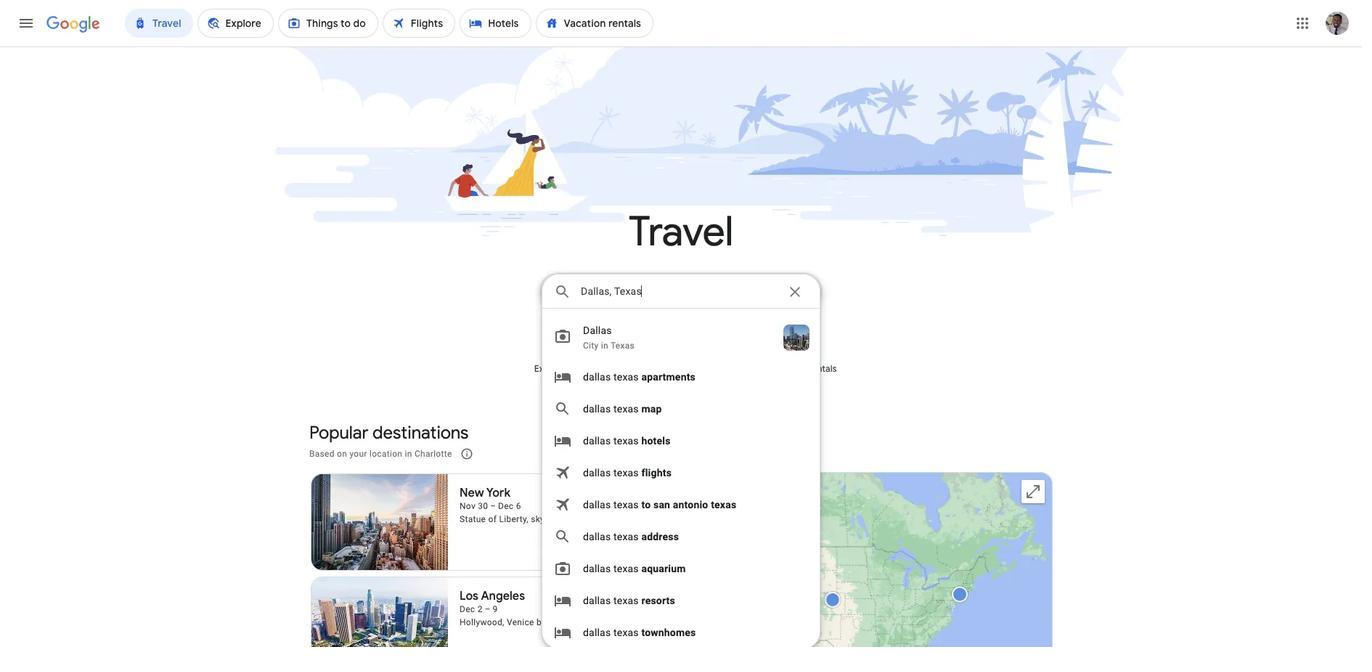 Task type: vqa. For each thing, say whether or not it's contained in the screenshot.
antonio
yes



Task type: locate. For each thing, give the bounding box(es) containing it.
8 dallas from the top
[[583, 595, 611, 606]]

san
[[654, 499, 670, 511]]

& left the the
[[564, 617, 569, 627]]

1 horizontal spatial to
[[642, 499, 651, 511]]

dallas texas hotels
[[583, 435, 671, 447]]

dallas for dallas texas aquarium
[[583, 563, 611, 574]]

2 dallas from the top
[[583, 403, 611, 415]]

dallas city in texas
[[583, 325, 635, 351]]

dallas up dallas texas resorts on the left bottom of page
[[583, 563, 611, 574]]

in right "location"
[[405, 449, 412, 459]]

map
[[642, 403, 662, 415]]

nov
[[460, 501, 476, 511]]

dallas texas map
[[583, 403, 662, 415]]

dallas down things
[[583, 403, 611, 415]]

explore link
[[519, 325, 580, 386]]

more information on trips from charlotte. image
[[449, 436, 484, 471]]

8 option from the top
[[543, 585, 820, 617]]

dallas texas resorts
[[583, 595, 675, 606]]

flights
[[642, 467, 672, 479]]

dallas up the lakers
[[583, 595, 611, 606]]

1 horizontal spatial in
[[601, 341, 609, 351]]

city
[[583, 341, 599, 351]]

dallas down culture
[[583, 531, 611, 543]]

dallas for dallas texas address
[[583, 531, 611, 543]]

6
[[516, 501, 521, 511]]

& left culture
[[582, 514, 588, 524]]

3 dallas from the top
[[583, 435, 611, 447]]

&
[[582, 514, 588, 524], [564, 617, 569, 627]]

0 horizontal spatial to
[[616, 363, 624, 375]]

dallas texas townhomes
[[583, 627, 696, 638]]

apartments
[[642, 371, 696, 383]]

dallas down city
[[583, 371, 611, 383]]

6 dallas from the top
[[583, 531, 611, 543]]

1 vertical spatial to
[[642, 499, 651, 511]]

the
[[572, 617, 585, 627]]

texas for flights
[[614, 467, 639, 479]]

texas
[[614, 371, 639, 383], [614, 403, 639, 415], [614, 435, 639, 447], [614, 467, 639, 479], [614, 499, 639, 511], [711, 499, 737, 511], [614, 531, 639, 543], [614, 563, 639, 574], [614, 595, 639, 606], [614, 627, 639, 638]]

to left san
[[642, 499, 651, 511]]

search for destinations, sights and more dialog
[[542, 274, 821, 647]]

& inside los angeles dec 2 – 9 hollywood, venice beach & the lakers
[[564, 617, 569, 627]]

to left do
[[616, 363, 624, 375]]

option
[[543, 361, 820, 393], [543, 393, 820, 425], [543, 425, 820, 457], [543, 457, 820, 489], [543, 489, 820, 521], [543, 521, 820, 553], [543, 553, 820, 585], [543, 585, 820, 617], [543, 617, 820, 647]]

dallas texas apartments
[[583, 371, 696, 383]]

in
[[601, 341, 609, 351], [405, 449, 412, 459]]

texas
[[611, 341, 635, 351]]

0 horizontal spatial &
[[564, 617, 569, 627]]

vacation
[[771, 363, 807, 375]]

to inside button
[[616, 363, 624, 375]]

to
[[616, 363, 624, 375], [642, 499, 651, 511]]

statue
[[460, 514, 486, 524]]

dallas for dallas texas resorts
[[583, 595, 611, 606]]

things to do
[[586, 363, 637, 375]]

dallas for dallas texas flights
[[583, 467, 611, 479]]

things to do button
[[580, 325, 643, 386]]

1 vertical spatial in
[[405, 449, 412, 459]]

1 vertical spatial &
[[564, 617, 569, 627]]

based
[[309, 449, 335, 459]]

5 dallas from the top
[[583, 499, 611, 511]]

9 dallas from the top
[[583, 627, 611, 638]]

dallas down dallas texas hotels
[[583, 467, 611, 479]]

lakers
[[587, 617, 614, 627]]

& inside new york nov 30 – dec 6 statue of liberty, skyscrapers & culture
[[582, 514, 588, 524]]

list box
[[543, 309, 820, 647]]

clear image
[[787, 283, 805, 300], [787, 283, 804, 301]]

dallas texas aquarium
[[583, 563, 686, 574]]

dallas up culture
[[583, 499, 611, 511]]

on
[[337, 449, 347, 459]]

dallas
[[583, 325, 612, 336]]

explore button
[[519, 325, 580, 386]]

los
[[460, 589, 479, 603]]

texas for aquarium
[[614, 563, 639, 574]]

new
[[460, 486, 484, 500]]

skyscrapers
[[531, 514, 580, 524]]

0 vertical spatial to
[[616, 363, 624, 375]]

to inside option
[[642, 499, 651, 511]]

4 dallas from the top
[[583, 467, 611, 479]]

7 dallas from the top
[[583, 563, 611, 574]]

los angeles dec 2 – 9 hollywood, venice beach & the lakers
[[460, 589, 614, 627]]

do
[[626, 363, 637, 375]]

dallas down dallas texas resorts on the left bottom of page
[[583, 627, 611, 638]]

in right city
[[601, 341, 609, 351]]

0 vertical spatial in
[[601, 341, 609, 351]]

0 vertical spatial &
[[582, 514, 588, 524]]

list box containing dallas
[[543, 309, 820, 647]]

things
[[586, 363, 613, 375]]

explore
[[534, 363, 565, 375]]

dallas down dallas texas map
[[583, 435, 611, 447]]

1 dallas from the top
[[583, 371, 611, 383]]

dallas
[[583, 371, 611, 383], [583, 403, 611, 415], [583, 435, 611, 447], [583, 467, 611, 479], [583, 499, 611, 511], [583, 531, 611, 543], [583, 563, 611, 574], [583, 595, 611, 606], [583, 627, 611, 638]]

dallas for dallas texas map
[[583, 403, 611, 415]]

1 horizontal spatial &
[[582, 514, 588, 524]]

beach
[[537, 617, 561, 627]]

$125
[[644, 630, 666, 643]]

5 option from the top
[[543, 489, 820, 521]]

rentals
[[809, 363, 837, 375]]



Task type: describe. For each thing, give the bounding box(es) containing it.
4 option from the top
[[543, 457, 820, 489]]

1 option from the top
[[543, 361, 820, 393]]

flights
[[660, 363, 687, 375]]

popular destinations
[[309, 422, 469, 444]]

9 option from the top
[[543, 617, 820, 647]]

travel
[[629, 206, 734, 258]]

aquarium
[[642, 563, 686, 574]]

of
[[488, 514, 497, 524]]

vacation rentals
[[771, 363, 837, 375]]

2 option from the top
[[543, 393, 820, 425]]

texas for apartments
[[614, 371, 639, 383]]

dallas for dallas texas apartments
[[583, 371, 611, 383]]

address
[[642, 531, 679, 543]]

in inside the 'dallas city in texas'
[[601, 341, 609, 351]]

0 horizontal spatial in
[[405, 449, 412, 459]]

dec
[[460, 604, 475, 614]]

townhomes
[[642, 627, 696, 638]]

3 option from the top
[[543, 425, 820, 457]]

$59
[[648, 527, 666, 540]]

Search for destinations, sights and more text field
[[580, 275, 778, 308]]

dallas texas to san antonio texas
[[583, 499, 737, 511]]

culture
[[590, 514, 619, 524]]

location
[[370, 449, 403, 459]]

dallas for dallas texas to san antonio texas
[[583, 499, 611, 511]]

hollywood,
[[460, 617, 505, 627]]

dallas for dallas texas townhomes
[[583, 627, 611, 638]]

6 option from the top
[[543, 521, 820, 553]]

texas for map
[[614, 403, 639, 415]]

texas for hotels
[[614, 435, 639, 447]]

59 us dollars element
[[648, 526, 666, 541]]

popular
[[309, 422, 369, 444]]

york
[[486, 486, 511, 500]]

vacation rentals link
[[765, 325, 843, 386]]

list box inside search for destinations, sights and more dialog
[[543, 309, 820, 647]]

based on your location in charlotte
[[309, 449, 452, 459]]

125 us dollars element
[[644, 629, 666, 644]]

texas for resorts
[[614, 595, 639, 606]]

dallas texas address
[[583, 531, 679, 543]]

vacation rentals button
[[765, 325, 843, 386]]

resorts
[[642, 595, 675, 606]]

hotels
[[642, 435, 671, 447]]

charlotte
[[415, 449, 452, 459]]

new york nov 30 – dec 6 statue of liberty, skyscrapers & culture
[[460, 486, 619, 524]]

flights link
[[643, 325, 704, 386]]

flights button
[[643, 325, 704, 386]]

7 option from the top
[[543, 553, 820, 585]]

travel main content
[[0, 46, 1362, 647]]

main menu image
[[17, 15, 35, 32]]

venice
[[507, 617, 534, 627]]

texas for address
[[614, 531, 639, 543]]

destinations
[[373, 422, 469, 444]]

angeles
[[481, 589, 525, 603]]

texas for to san antonio texas
[[614, 499, 639, 511]]

dallas for dallas texas hotels
[[583, 435, 611, 447]]

antonio
[[673, 499, 708, 511]]

texas for townhomes
[[614, 627, 639, 638]]

travel heading
[[228, 206, 1134, 258]]

2 – 9
[[478, 604, 498, 614]]

30 – dec
[[478, 501, 514, 511]]

your
[[350, 449, 367, 459]]

dallas option
[[543, 314, 820, 361]]

clear image inside search for destinations, sights and more dialog
[[787, 283, 804, 301]]

dallas texas flights
[[583, 467, 672, 479]]

things to do link
[[580, 325, 643, 386]]

liberty,
[[499, 514, 529, 524]]



